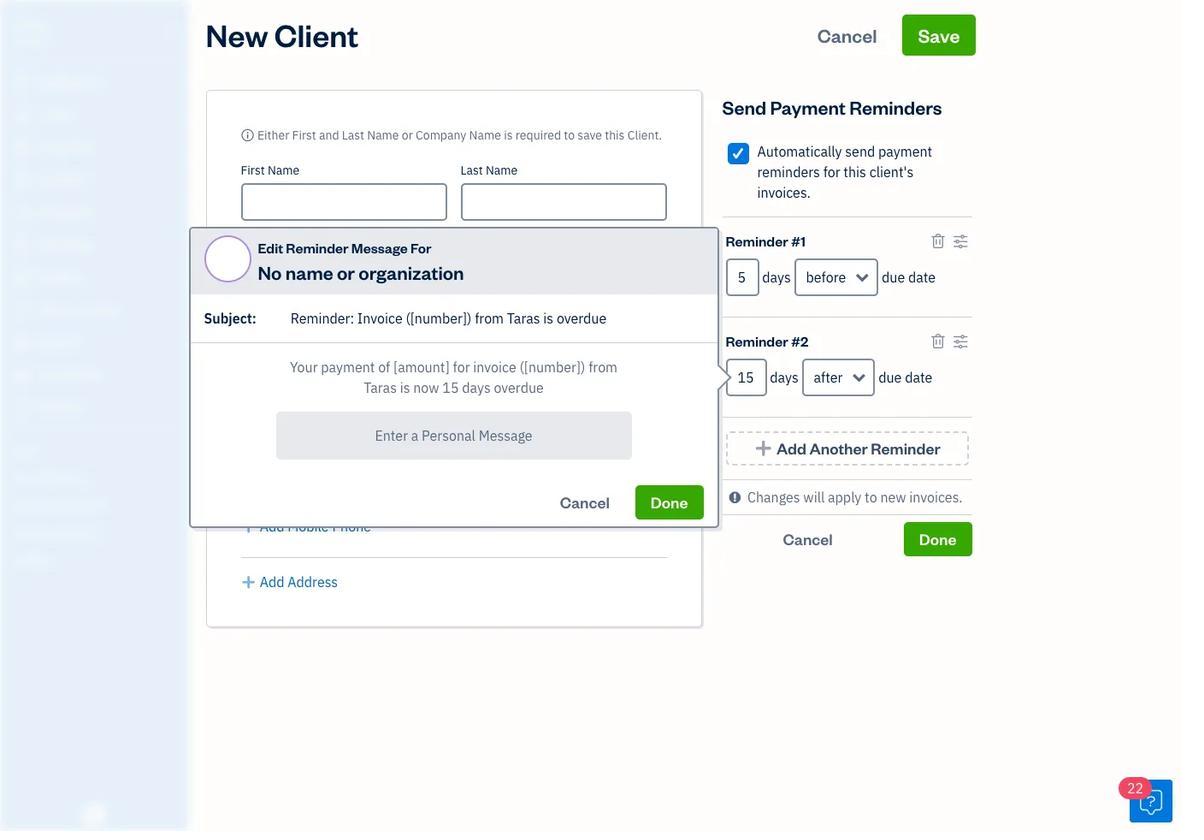 Task type: vqa. For each thing, say whether or not it's contained in the screenshot.
Admin FULL
no



Task type: locate. For each thing, give the bounding box(es) containing it.
address inside button
[[288, 573, 338, 591]]

name up last name
[[470, 128, 501, 143]]

name right and
[[367, 128, 399, 143]]

cancel
[[818, 23, 878, 47], [560, 492, 610, 512], [783, 529, 833, 549]]

to left 'save'
[[564, 128, 575, 143]]

address
[[274, 335, 318, 350], [288, 573, 338, 591]]

0 horizontal spatial invoices.
[[758, 184, 811, 201]]

and
[[319, 128, 339, 143]]

main element
[[0, 0, 231, 831]]

0 vertical spatial taras
[[14, 15, 48, 33]]

1 horizontal spatial is
[[504, 128, 513, 143]]

0 horizontal spatial or
[[337, 260, 355, 284]]

0 horizontal spatial phone
[[241, 410, 275, 425]]

2 vertical spatial taras
[[364, 379, 397, 396]]

phone left number
[[241, 410, 275, 425]]

reminder
[[726, 232, 789, 250], [286, 238, 349, 256], [726, 332, 789, 350], [872, 438, 941, 458]]

address down add mobile phone
[[288, 573, 338, 591]]

taras down of
[[364, 379, 397, 396]]

or
[[402, 128, 413, 143], [337, 260, 355, 284]]

overdue
[[557, 310, 607, 327], [494, 379, 544, 396]]

invoice image
[[11, 172, 32, 189]]

1 horizontal spatial or
[[402, 128, 413, 143]]

1 horizontal spatial phone
[[332, 518, 371, 535]]

taras inside the main "element"
[[14, 15, 48, 33]]

email
[[241, 335, 271, 350]]

save
[[578, 128, 602, 143]]

name down either
[[268, 163, 300, 178]]

reminder: invoice ([number]) from taras is overdue
[[291, 310, 607, 327]]

due date down the remove reminder #1 icon
[[882, 269, 936, 286]]

last right and
[[342, 128, 365, 143]]

to
[[564, 128, 575, 143], [865, 489, 878, 506]]

add left mobile
[[260, 518, 285, 535]]

#
[[792, 232, 801, 250], [792, 332, 801, 350]]

1 vertical spatial payment
[[321, 359, 375, 376]]

your
[[290, 359, 318, 376]]

1 vertical spatial invoices.
[[910, 489, 963, 506]]

first
[[292, 128, 316, 143], [241, 163, 265, 178]]

22
[[1128, 780, 1144, 797]]

bank connections image
[[13, 525, 183, 539]]

reminder inside edit reminder message for no name or organization
[[286, 238, 349, 256]]

0 vertical spatial payment reminder timing (before or after due date) field
[[795, 258, 879, 296]]

days right payment reminder offset in days text box
[[763, 269, 791, 286]]

payment image
[[11, 205, 32, 222]]

estimate image
[[11, 140, 32, 157]]

1 vertical spatial address
[[288, 573, 338, 591]]

1 horizontal spatial done button
[[904, 522, 973, 556]]

of
[[378, 359, 391, 376]]

taras owner
[[14, 15, 48, 47]]

first down primary image
[[241, 163, 265, 178]]

reminder up new
[[872, 438, 941, 458]]

add another reminder
[[777, 438, 941, 458]]

0 vertical spatial or
[[402, 128, 413, 143]]

phone right mobile
[[332, 518, 371, 535]]

0 vertical spatial to
[[564, 128, 575, 143]]

taras
[[14, 15, 48, 33], [507, 310, 541, 327], [364, 379, 397, 396]]

last down either first and last name or company name is required to save this client.
[[461, 163, 483, 178]]

settings image
[[13, 553, 183, 567]]

due right before
[[882, 269, 906, 286]]

done button
[[636, 485, 704, 519], [904, 522, 973, 556]]

0 vertical spatial invoices.
[[758, 184, 811, 201]]

due for 1
[[882, 269, 906, 286]]

done button left exclamationcircle icon
[[636, 485, 704, 519]]

taras inside your payment of [amount] for invoice ([number]) from taras is now 15 days overdue
[[364, 379, 397, 396]]

1 horizontal spatial from
[[589, 359, 618, 376]]

plus image for add mobile phone
[[241, 516, 257, 537]]

0 vertical spatial cancel
[[818, 23, 878, 47]]

1 horizontal spatial done
[[920, 529, 957, 549]]

0 vertical spatial this
[[605, 128, 625, 143]]

0 horizontal spatial this
[[605, 128, 625, 143]]

Email Address text field
[[241, 355, 447, 393]]

invoices.
[[758, 184, 811, 201], [910, 489, 963, 506]]

items and services image
[[13, 498, 183, 512]]

1 horizontal spatial last
[[461, 163, 483, 178]]

or right name
[[337, 260, 355, 284]]

due date
[[882, 269, 936, 286], [879, 369, 933, 386]]

days for 1
[[763, 269, 791, 286]]

0 horizontal spatial ([number])
[[406, 310, 472, 327]]

1 vertical spatial payment reminder timing (before or after due date) field
[[802, 359, 876, 396]]

due date for 1
[[882, 269, 936, 286]]

0 vertical spatial cancel button
[[802, 15, 893, 56]]

1 horizontal spatial first
[[292, 128, 316, 143]]

2 vertical spatial add
[[260, 573, 285, 591]]

name for last name
[[486, 163, 518, 178]]

add address button
[[241, 572, 338, 592]]

1 vertical spatial cancel button
[[545, 485, 626, 519]]

add another reminder button
[[726, 431, 969, 466]]

0 vertical spatial date
[[909, 269, 936, 286]]

payment
[[771, 95, 846, 119]]

primary image
[[241, 128, 255, 143]]

team members image
[[13, 471, 183, 484]]

1 horizontal spatial to
[[865, 489, 878, 506]]

taras up "invoice"
[[507, 310, 541, 327]]

0 vertical spatial ([number])
[[406, 310, 472, 327]]

1 vertical spatial #
[[792, 332, 801, 350]]

address for add address
[[288, 573, 338, 591]]

0 horizontal spatial first
[[241, 163, 265, 178]]

company
[[416, 128, 467, 143], [241, 238, 292, 253]]

another
[[810, 438, 868, 458]]

days
[[763, 269, 791, 286], [770, 369, 799, 386], [462, 379, 491, 396]]

([number]) inside your payment of [amount] for invoice ([number]) from taras is now 15 days overdue
[[520, 359, 586, 376]]

cancel button for done
[[545, 485, 626, 519]]

0 vertical spatial address
[[274, 335, 318, 350]]

save
[[919, 23, 961, 47]]

add
[[777, 438, 807, 458], [260, 518, 285, 535], [260, 573, 285, 591]]

1 vertical spatial this
[[844, 163, 867, 181]]

1 vertical spatial for
[[453, 359, 470, 376]]

1 vertical spatial last
[[461, 163, 483, 178]]

0 horizontal spatial is
[[400, 379, 410, 396]]

2
[[801, 332, 809, 350]]

([number])
[[406, 310, 472, 327], [520, 359, 586, 376]]

1 vertical spatial cancel
[[560, 492, 610, 512]]

1 vertical spatial is
[[544, 310, 554, 327]]

phone
[[241, 410, 275, 425], [332, 518, 371, 535]]

plus image
[[754, 440, 774, 457], [241, 516, 257, 537]]

1 vertical spatial ([number])
[[520, 359, 586, 376]]

1 vertical spatial overdue
[[494, 379, 544, 396]]

[amount]
[[394, 359, 450, 376]]

([number]) right "invoice"
[[520, 359, 586, 376]]

0 horizontal spatial payment
[[321, 359, 375, 376]]

for inside automatically send payment reminders for this client's invoices.
[[824, 163, 841, 181]]

add left another
[[777, 438, 807, 458]]

save button
[[903, 15, 976, 56]]

last
[[342, 128, 365, 143], [461, 163, 483, 178]]

1 vertical spatial to
[[865, 489, 878, 506]]

expense image
[[11, 237, 32, 254]]

is inside your payment of [amount] for invoice ([number]) from taras is now 15 days overdue
[[400, 379, 410, 396]]

plus image for add another reminder
[[754, 440, 774, 457]]

done for topmost the done button
[[651, 492, 689, 512]]

owner
[[14, 34, 45, 47]]

1 vertical spatial due
[[879, 369, 902, 386]]

name down required
[[486, 163, 518, 178]]

done
[[651, 492, 689, 512], [920, 529, 957, 549]]

edit reminder #1 message image
[[953, 231, 969, 252]]

1 horizontal spatial this
[[844, 163, 867, 181]]

payment reminder timing (before or after due date) field containing before
[[795, 258, 879, 296]]

Company Name text field
[[241, 258, 667, 296]]

reminder up name
[[286, 238, 349, 256]]

first left and
[[292, 128, 316, 143]]

plus image up changes
[[754, 440, 774, 457]]

1 vertical spatial add
[[260, 518, 285, 535]]

plus image
[[241, 572, 257, 592]]

edit reminder message for no name or organization
[[258, 238, 464, 284]]

or right and
[[402, 128, 413, 143]]

1 horizontal spatial payment
[[879, 143, 933, 160]]

due date down remove reminder #2 icon at the top right
[[879, 369, 933, 386]]

payment reminder timing (before or after due date) field down the 1 in the top right of the page
[[795, 258, 879, 296]]

from
[[475, 310, 504, 327], [589, 359, 618, 376]]

reminder # 1
[[726, 232, 806, 250]]

for inside your payment of [amount] for invoice ([number]) from taras is now 15 days overdue
[[453, 359, 470, 376]]

add for add another reminder
[[777, 438, 807, 458]]

phone inside button
[[332, 518, 371, 535]]

0 horizontal spatial company
[[241, 238, 292, 253]]

company name
[[241, 238, 326, 253]]

0 vertical spatial for
[[824, 163, 841, 181]]

0 vertical spatial plus image
[[754, 440, 774, 457]]

taras up owner
[[14, 15, 48, 33]]

this down send
[[844, 163, 867, 181]]

1 vertical spatial or
[[337, 260, 355, 284]]

0 horizontal spatial from
[[475, 310, 504, 327]]

0 vertical spatial add
[[777, 438, 807, 458]]

0 vertical spatial last
[[342, 128, 365, 143]]

0 vertical spatial overdue
[[557, 310, 607, 327]]

money image
[[11, 335, 32, 352]]

date down the remove reminder #1 icon
[[909, 269, 936, 286]]

will
[[804, 489, 825, 506]]

payment left of
[[321, 359, 375, 376]]

company up no
[[241, 238, 292, 253]]

name up name
[[294, 238, 326, 253]]

for down automatically
[[824, 163, 841, 181]]

1 # from the top
[[792, 232, 801, 250]]

date down remove reminder #2 icon at the top right
[[906, 369, 933, 386]]

2 # from the top
[[792, 332, 801, 350]]

date
[[909, 269, 936, 286], [906, 369, 933, 386]]

1 vertical spatial date
[[906, 369, 933, 386]]

0 horizontal spatial done button
[[636, 485, 704, 519]]

before
[[807, 269, 847, 286]]

apply
[[828, 489, 862, 506]]

reminders
[[758, 163, 821, 181]]

2 horizontal spatial taras
[[507, 310, 541, 327]]

0 horizontal spatial for
[[453, 359, 470, 376]]

1 horizontal spatial ([number])
[[520, 359, 586, 376]]

days inside your payment of [amount] for invoice ([number]) from taras is now 15 days overdue
[[462, 379, 491, 396]]

or inside edit reminder message for no name or organization
[[337, 260, 355, 284]]

plus image inside "add another reminder" button
[[754, 440, 774, 457]]

2 vertical spatial is
[[400, 379, 410, 396]]

plus image up plus image
[[241, 516, 257, 537]]

for up "15"
[[453, 359, 470, 376]]

1 vertical spatial first
[[241, 163, 265, 178]]

1 vertical spatial from
[[589, 359, 618, 376]]

1 horizontal spatial taras
[[364, 379, 397, 396]]

from inside your payment of [amount] for invoice ([number]) from taras is now 15 days overdue
[[589, 359, 618, 376]]

1 horizontal spatial company
[[416, 128, 467, 143]]

remove reminder #1 image
[[931, 231, 947, 252]]

send payment reminders
[[723, 95, 943, 119]]

0 vertical spatial done
[[651, 492, 689, 512]]

1 vertical spatial done
[[920, 529, 957, 549]]

due date for 2
[[879, 369, 933, 386]]

days right payment reminder offset in days text field
[[770, 369, 799, 386]]

0 horizontal spatial overdue
[[494, 379, 544, 396]]

for
[[824, 163, 841, 181], [453, 359, 470, 376]]

0 horizontal spatial to
[[564, 128, 575, 143]]

due
[[882, 269, 906, 286], [879, 369, 902, 386]]

to left new
[[865, 489, 878, 506]]

edit
[[258, 238, 283, 256]]

0 horizontal spatial taras
[[14, 15, 48, 33]]

([number]) down company name text box
[[406, 310, 472, 327]]

1 horizontal spatial for
[[824, 163, 841, 181]]

days right "15"
[[462, 379, 491, 396]]

invoices. right new
[[910, 489, 963, 506]]

payment
[[879, 143, 933, 160], [321, 359, 375, 376]]

0 vertical spatial company
[[416, 128, 467, 143]]

client.
[[628, 128, 663, 143]]

invoice
[[358, 310, 403, 327]]

invoices. down reminders
[[758, 184, 811, 201]]

0 horizontal spatial done
[[651, 492, 689, 512]]

email address
[[241, 335, 318, 350]]

1 vertical spatial plus image
[[241, 516, 257, 537]]

this
[[605, 128, 625, 143], [844, 163, 867, 181]]

0 vertical spatial #
[[792, 232, 801, 250]]

0 vertical spatial phone
[[241, 410, 275, 425]]

edit reminder #2 message image
[[953, 331, 969, 352]]

First Name text field
[[241, 183, 447, 221]]

payment up client's
[[879, 143, 933, 160]]

0 vertical spatial due
[[882, 269, 906, 286]]

due right after
[[879, 369, 902, 386]]

Phone Number text field
[[241, 430, 447, 468]]

payment inside automatically send payment reminders for this client's invoices.
[[879, 143, 933, 160]]

phone number
[[241, 410, 322, 425]]

reminder up payment reminder offset in days text box
[[726, 232, 789, 250]]

Payment reminder offset in days text field
[[726, 359, 767, 396]]

client
[[275, 15, 359, 55]]

1 vertical spatial taras
[[507, 310, 541, 327]]

1 vertical spatial due date
[[879, 369, 933, 386]]

0 horizontal spatial plus image
[[241, 516, 257, 537]]

address up your
[[274, 335, 318, 350]]

freshbooks image
[[80, 804, 108, 824]]

report image
[[11, 400, 32, 417]]

0 vertical spatial done button
[[636, 485, 704, 519]]

done button down new
[[904, 522, 973, 556]]

add address
[[260, 573, 338, 591]]

1 horizontal spatial plus image
[[754, 440, 774, 457]]

payment reminder timing (before or after due date) field down 2
[[802, 359, 876, 396]]

is
[[504, 128, 513, 143], [544, 310, 554, 327], [400, 379, 410, 396]]

0 vertical spatial is
[[504, 128, 513, 143]]

0 vertical spatial payment
[[879, 143, 933, 160]]

1 vertical spatial phone
[[332, 518, 371, 535]]

1 horizontal spatial invoices.
[[910, 489, 963, 506]]

company up last name
[[416, 128, 467, 143]]

for
[[411, 238, 432, 256]]

Payment reminder timing (before or after due date) field
[[795, 258, 879, 296], [802, 359, 876, 396]]

22 button
[[1119, 777, 1173, 822]]

last name
[[461, 163, 518, 178]]

2 vertical spatial cancel button
[[723, 522, 894, 556]]

add right plus image
[[260, 573, 285, 591]]

cancel button
[[802, 15, 893, 56], [545, 485, 626, 519], [723, 522, 894, 556]]

0 vertical spatial due date
[[882, 269, 936, 286]]

name
[[367, 128, 399, 143], [470, 128, 501, 143], [268, 163, 300, 178], [486, 163, 518, 178], [294, 238, 326, 253]]

this right 'save'
[[605, 128, 625, 143]]

payment reminder timing (before or after due date) field containing after
[[802, 359, 876, 396]]



Task type: describe. For each thing, give the bounding box(es) containing it.
# for 2
[[792, 332, 801, 350]]

payment reminder timing (before or after due date) field for reminder # 2
[[802, 359, 876, 396]]

reminders
[[850, 95, 943, 119]]

automatically send payment reminders for this client's invoices.
[[758, 143, 933, 201]]

changes will apply to new invoices.
[[748, 489, 963, 506]]

days for 2
[[770, 369, 799, 386]]

2 horizontal spatial is
[[544, 310, 554, 327]]

reminder inside button
[[872, 438, 941, 458]]

1 vertical spatial company
[[241, 238, 292, 253]]

for for reminders
[[824, 163, 841, 181]]

add for add mobile phone
[[260, 518, 285, 535]]

first name
[[241, 163, 300, 178]]

:
[[252, 310, 257, 327]]

1 horizontal spatial overdue
[[557, 310, 607, 327]]

15
[[443, 379, 459, 396]]

2 vertical spatial cancel
[[783, 529, 833, 549]]

due for 2
[[879, 369, 902, 386]]

this inside automatically send payment reminders for this client's invoices.
[[844, 163, 867, 181]]

either
[[258, 128, 290, 143]]

now
[[414, 379, 440, 396]]

your payment of [amount] for invoice ([number]) from taras is now 15 days overdue
[[290, 359, 618, 396]]

new
[[881, 489, 907, 506]]

subject
[[204, 310, 252, 327]]

0 vertical spatial from
[[475, 310, 504, 327]]

dashboard image
[[11, 74, 32, 92]]

done for bottom the done button
[[920, 529, 957, 549]]

for for [amount]
[[453, 359, 470, 376]]

remove reminder #2 image
[[931, 331, 947, 352]]

mobile
[[288, 518, 329, 535]]

1 vertical spatial done button
[[904, 522, 973, 556]]

reminder:
[[291, 310, 354, 327]]

add mobile phone
[[260, 518, 371, 535]]

payment inside your payment of [amount] for invoice ([number]) from taras is now 15 days overdue
[[321, 359, 375, 376]]

0 horizontal spatial last
[[342, 128, 365, 143]]

Payment reminder offset in days text field
[[726, 258, 760, 296]]

timer image
[[11, 302, 32, 319]]

name
[[286, 260, 333, 284]]

organization
[[359, 260, 464, 284]]

date for 1
[[909, 269, 936, 286]]

number
[[278, 410, 322, 425]]

apps image
[[13, 443, 183, 457]]

check image
[[731, 145, 746, 162]]

cancel for done
[[560, 492, 610, 512]]

payment reminder timing (before or after due date) field for reminder # 1
[[795, 258, 879, 296]]

exclamationcircle image
[[730, 487, 741, 508]]

Enter a Personal Message text field
[[276, 412, 632, 460]]

# for 1
[[792, 232, 801, 250]]

date for 2
[[906, 369, 933, 386]]

0 vertical spatial first
[[292, 128, 316, 143]]

Last Name text field
[[461, 183, 667, 221]]

invoice
[[474, 359, 517, 376]]

add for add address
[[260, 573, 285, 591]]

changes
[[748, 489, 801, 506]]

invoices. inside automatically send payment reminders for this client's invoices.
[[758, 184, 811, 201]]

add mobile phone button
[[241, 516, 371, 537]]

reminder # 2
[[726, 332, 809, 350]]

reminder up payment reminder offset in days text field
[[726, 332, 789, 350]]

chart image
[[11, 367, 32, 384]]

client image
[[11, 107, 32, 124]]

subject :
[[204, 310, 257, 327]]

new
[[206, 15, 268, 55]]

send
[[846, 143, 876, 160]]

no
[[258, 260, 282, 284]]

either first and last name or company name is required to save this client.
[[258, 128, 663, 143]]

overdue inside your payment of [amount] for invoice ([number]) from taras is now 15 days overdue
[[494, 379, 544, 396]]

send
[[723, 95, 767, 119]]

after
[[814, 369, 843, 386]]

cancel button for save
[[802, 15, 893, 56]]

resource center badge image
[[1131, 780, 1173, 822]]

name for company name
[[294, 238, 326, 253]]

new client
[[206, 15, 359, 55]]

address for email address
[[274, 335, 318, 350]]

1
[[801, 232, 806, 250]]

name for first name
[[268, 163, 300, 178]]

project image
[[11, 270, 32, 287]]

cancel for save
[[818, 23, 878, 47]]

message
[[352, 238, 408, 256]]

automatically
[[758, 143, 843, 160]]

client's
[[870, 163, 914, 181]]

required
[[516, 128, 561, 143]]



